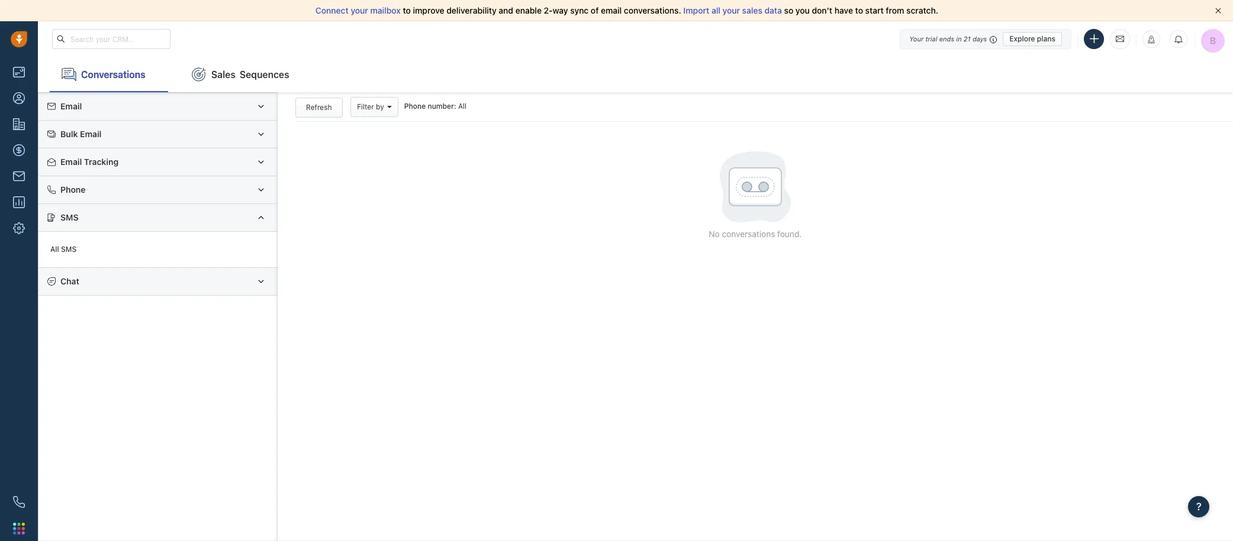 Task type: describe. For each thing, give the bounding box(es) containing it.
what's new image
[[1147, 36, 1155, 44]]

by
[[376, 103, 384, 111]]

in
[[956, 35, 962, 42]]

refresh button
[[295, 97, 343, 118]]

mailbox
[[370, 5, 401, 15]]

sms inside "link"
[[61, 245, 77, 254]]

have
[[835, 5, 853, 15]]

conversations link
[[50, 57, 168, 92]]

1 vertical spatial email
[[80, 129, 101, 139]]

send email image
[[1116, 34, 1124, 44]]

connect your mailbox to improve deliverability and enable 2-way sync of email conversations. import all your sales data so you don't have to start from scratch.
[[315, 5, 938, 15]]

email
[[601, 5, 622, 15]]

filter
[[357, 103, 374, 111]]

2 your from the left
[[723, 5, 740, 15]]

no conversations found.
[[709, 229, 802, 239]]

your
[[909, 35, 924, 42]]

filter by button
[[351, 97, 398, 117]]

conversations.
[[624, 5, 681, 15]]

import all your sales data link
[[683, 5, 784, 15]]

phone number : all
[[404, 102, 467, 111]]

email for email tracking
[[60, 157, 82, 167]]

tracking
[[84, 157, 118, 167]]

chat
[[60, 276, 79, 286]]

from
[[886, 5, 904, 15]]

refresh
[[306, 103, 332, 112]]

start
[[865, 5, 884, 15]]

conversations
[[81, 69, 145, 80]]

scratch.
[[906, 5, 938, 15]]

don't
[[812, 5, 832, 15]]

all
[[711, 5, 720, 15]]

sequences
[[240, 69, 289, 80]]

enable
[[515, 5, 542, 15]]

:
[[454, 102, 456, 111]]

bulk email
[[60, 129, 101, 139]]

phone for phone
[[60, 185, 86, 195]]

data
[[765, 5, 782, 15]]

of
[[591, 5, 599, 15]]

so
[[784, 5, 793, 15]]

0 vertical spatial sms
[[60, 212, 78, 223]]

email for email
[[60, 101, 82, 111]]

you
[[796, 5, 810, 15]]

2 to from the left
[[855, 5, 863, 15]]



Task type: vqa. For each thing, say whether or not it's contained in the screenshot.
the top Create email template button
no



Task type: locate. For each thing, give the bounding box(es) containing it.
1 horizontal spatial to
[[855, 5, 863, 15]]

email down bulk
[[60, 157, 82, 167]]

way
[[553, 5, 568, 15]]

0 horizontal spatial all
[[50, 245, 59, 254]]

all sms
[[50, 245, 77, 254]]

phone image
[[13, 497, 25, 508]]

import
[[683, 5, 709, 15]]

email right bulk
[[80, 129, 101, 139]]

connect
[[315, 5, 349, 15]]

phone
[[404, 102, 426, 111], [60, 185, 86, 195]]

ends
[[939, 35, 954, 42]]

0 horizontal spatial phone
[[60, 185, 86, 195]]

sms up all sms
[[60, 212, 78, 223]]

explore plans link
[[1003, 32, 1062, 46]]

Search your CRM... text field
[[52, 29, 170, 49]]

1 vertical spatial phone
[[60, 185, 86, 195]]

1 vertical spatial all
[[50, 245, 59, 254]]

sales
[[211, 69, 236, 80]]

no
[[709, 229, 720, 239]]

1 horizontal spatial all
[[458, 102, 467, 111]]

days
[[973, 35, 987, 42]]

sync
[[570, 5, 589, 15]]

connect your mailbox link
[[315, 5, 403, 15]]

sales sequences link
[[180, 57, 301, 92]]

phone for phone number : all
[[404, 102, 426, 111]]

0 vertical spatial email
[[60, 101, 82, 111]]

your trial ends in 21 days
[[909, 35, 987, 42]]

all inside "link"
[[50, 245, 59, 254]]

0 vertical spatial phone
[[404, 102, 426, 111]]

email
[[60, 101, 82, 111], [80, 129, 101, 139], [60, 157, 82, 167]]

phone element
[[7, 491, 31, 514]]

2-
[[544, 5, 553, 15]]

all
[[458, 102, 467, 111], [50, 245, 59, 254]]

to right mailbox
[[403, 5, 411, 15]]

1 horizontal spatial your
[[723, 5, 740, 15]]

and
[[499, 5, 513, 15]]

1 vertical spatial sms
[[61, 245, 77, 254]]

to
[[403, 5, 411, 15], [855, 5, 863, 15]]

freshworks switcher image
[[13, 523, 25, 535]]

0 vertical spatial all
[[458, 102, 467, 111]]

your right all on the right top of the page
[[723, 5, 740, 15]]

1 your from the left
[[351, 5, 368, 15]]

trial
[[925, 35, 937, 42]]

filter by
[[357, 103, 384, 111]]

all sms link
[[44, 238, 271, 262]]

email tracking
[[60, 157, 118, 167]]

0 horizontal spatial your
[[351, 5, 368, 15]]

your
[[351, 5, 368, 15], [723, 5, 740, 15]]

1 to from the left
[[403, 5, 411, 15]]

your left mailbox
[[351, 5, 368, 15]]

tab list containing conversations
[[38, 57, 1233, 92]]

2 vertical spatial email
[[60, 157, 82, 167]]

explore
[[1009, 34, 1035, 43]]

phone left "number"
[[404, 102, 426, 111]]

deliverability
[[446, 5, 497, 15]]

0 horizontal spatial to
[[403, 5, 411, 15]]

found.
[[777, 229, 802, 239]]

email up bulk
[[60, 101, 82, 111]]

plans
[[1037, 34, 1055, 43]]

bulk
[[60, 129, 78, 139]]

improve
[[413, 5, 444, 15]]

1 horizontal spatial phone
[[404, 102, 426, 111]]

number
[[428, 102, 454, 111]]

tab list
[[38, 57, 1233, 92]]

21
[[964, 35, 971, 42]]

sales
[[742, 5, 762, 15]]

phone down email tracking
[[60, 185, 86, 195]]

to left start
[[855, 5, 863, 15]]

sales sequences
[[211, 69, 289, 80]]

explore plans
[[1009, 34, 1055, 43]]

sms
[[60, 212, 78, 223], [61, 245, 77, 254]]

conversations
[[722, 229, 775, 239]]

sms up chat
[[61, 245, 77, 254]]

close image
[[1215, 8, 1221, 14]]



